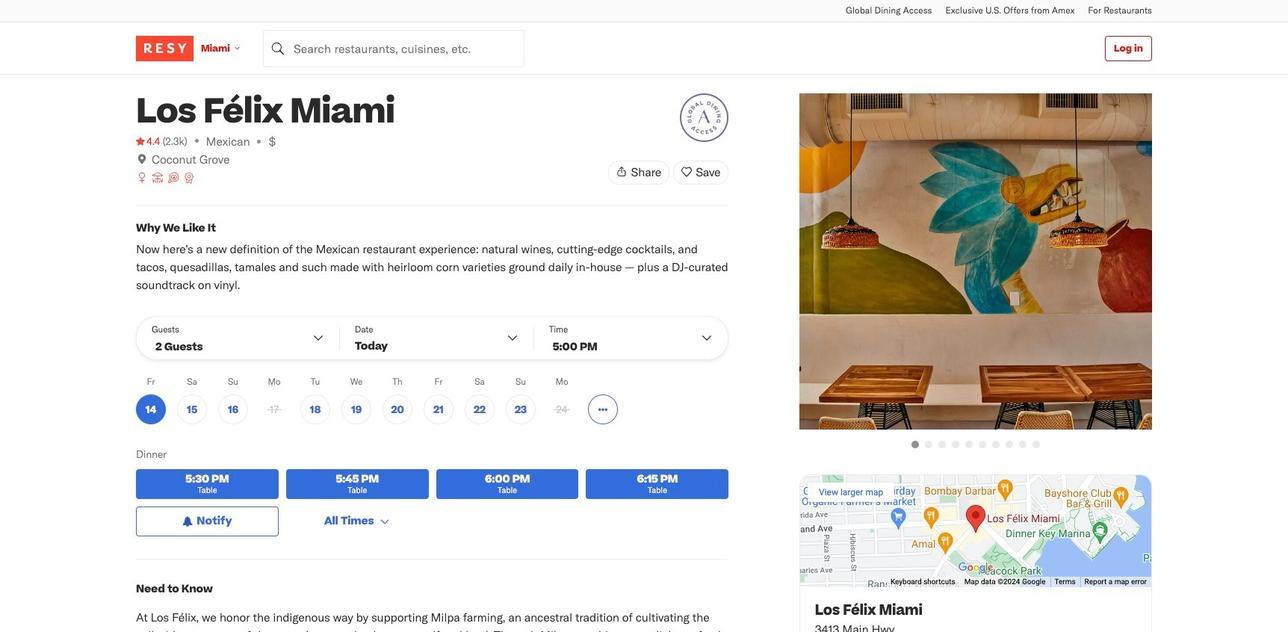 Task type: locate. For each thing, give the bounding box(es) containing it.
4.4 out of 5 stars image
[[136, 134, 160, 149]]

Search restaurants, cuisines, etc. text field
[[263, 30, 524, 67]]

None field
[[263, 30, 524, 67]]



Task type: vqa. For each thing, say whether or not it's contained in the screenshot.
field at the top left of the page
yes



